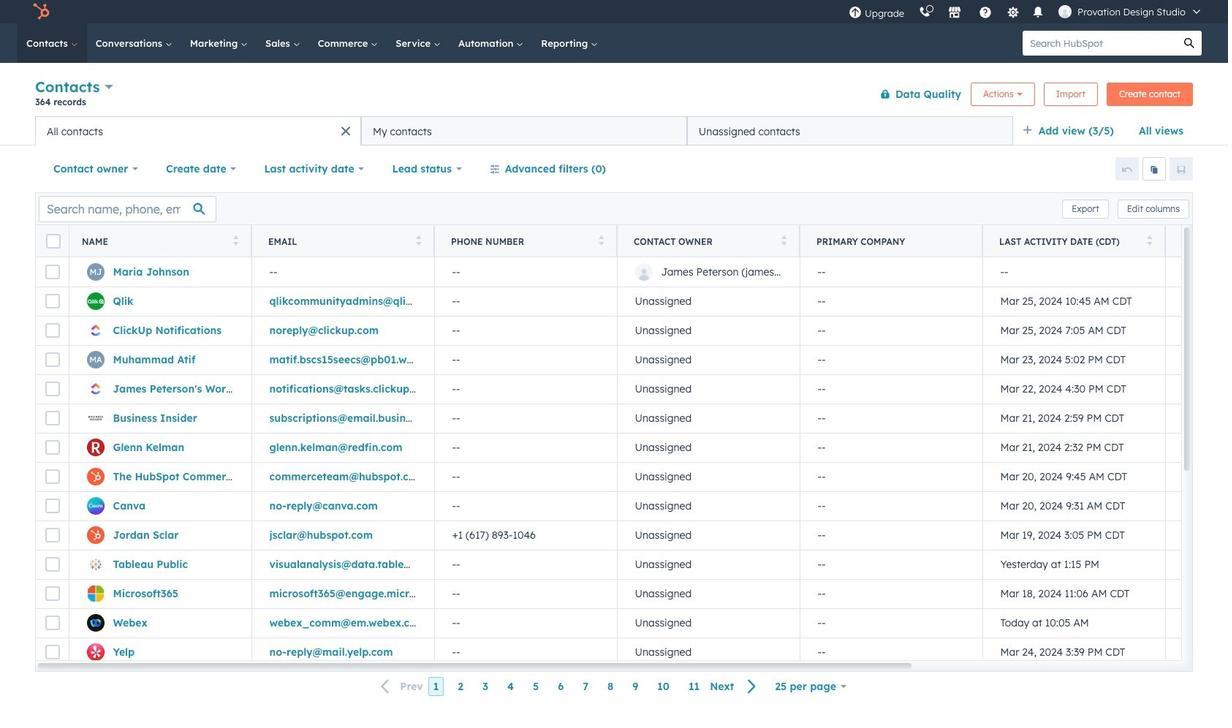 Task type: vqa. For each thing, say whether or not it's contained in the screenshot.
'Create' corresponding to Create date
no



Task type: describe. For each thing, give the bounding box(es) containing it.
4 press to sort. element from the left
[[781, 235, 787, 248]]

press to sort. image for fourth press to sort. element from the left
[[781, 235, 787, 245]]

Search HubSpot search field
[[1023, 31, 1177, 56]]

5 press to sort. element from the left
[[1147, 235, 1153, 248]]

press to sort. image for fifth press to sort. element from right
[[233, 235, 238, 245]]

press to sort. image for third press to sort. element from the left
[[599, 235, 604, 245]]



Task type: locate. For each thing, give the bounding box(es) containing it.
1 press to sort. element from the left
[[233, 235, 238, 248]]

press to sort. image for fourth press to sort. element from the right
[[416, 235, 421, 245]]

pagination navigation
[[372, 677, 766, 697]]

Search name, phone, email addresses, or company search field
[[39, 196, 216, 222]]

1 press to sort. image from the left
[[233, 235, 238, 245]]

3 press to sort. image from the left
[[599, 235, 604, 245]]

menu
[[842, 0, 1211, 23]]

column header
[[800, 225, 984, 257]]

press to sort. element
[[233, 235, 238, 248], [416, 235, 421, 248], [599, 235, 604, 248], [781, 235, 787, 248], [1147, 235, 1153, 248]]

press to sort. image for fifth press to sort. element from the left
[[1147, 235, 1153, 245]]

3 press to sort. element from the left
[[599, 235, 604, 248]]

banner
[[35, 75, 1194, 116]]

2 press to sort. image from the left
[[416, 235, 421, 245]]

james peterson image
[[1059, 5, 1072, 18]]

4 press to sort. image from the left
[[781, 235, 787, 245]]

marketplaces image
[[949, 7, 962, 20]]

5 press to sort. image from the left
[[1147, 235, 1153, 245]]

press to sort. image
[[233, 235, 238, 245], [416, 235, 421, 245], [599, 235, 604, 245], [781, 235, 787, 245], [1147, 235, 1153, 245]]

2 press to sort. element from the left
[[416, 235, 421, 248]]



